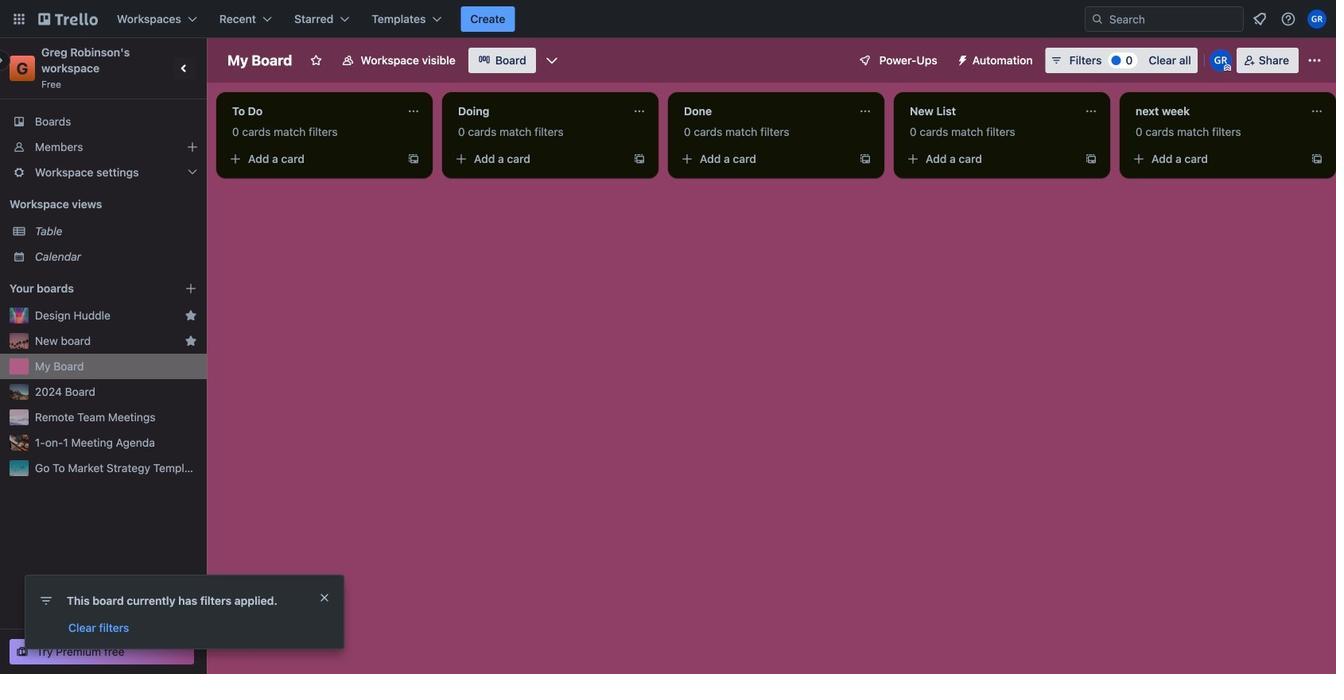 Task type: vqa. For each thing, say whether or not it's contained in the screenshot.
bottommost 40
no



Task type: describe. For each thing, give the bounding box(es) containing it.
workspace navigation collapse icon image
[[173, 57, 196, 80]]

dismiss flag image
[[318, 592, 331, 604]]

your boards with 7 items element
[[10, 279, 161, 298]]

0 horizontal spatial greg robinson (gregrobinson96) image
[[1210, 49, 1232, 72]]

Search field
[[1085, 6, 1244, 32]]

add board image
[[185, 282, 197, 295]]

back to home image
[[38, 6, 98, 32]]

open information menu image
[[1281, 11, 1296, 27]]

search image
[[1091, 13, 1104, 25]]



Task type: locate. For each thing, give the bounding box(es) containing it.
Board name text field
[[220, 48, 300, 73]]

1 create from template… image from the left
[[1085, 153, 1098, 165]]

2 starred icon image from the top
[[185, 335, 197, 348]]

show menu image
[[1307, 52, 1323, 68]]

greg robinson (gregrobinson96) image down search field
[[1210, 49, 1232, 72]]

1 horizontal spatial create from template… image
[[633, 153, 646, 165]]

create from template… image
[[1085, 153, 1098, 165], [1311, 153, 1323, 165]]

0 horizontal spatial create from template… image
[[407, 153, 420, 165]]

0 horizontal spatial create from template… image
[[1085, 153, 1098, 165]]

1 vertical spatial starred icon image
[[185, 335, 197, 348]]

1 create from template… image from the left
[[407, 153, 420, 165]]

2 horizontal spatial create from template… image
[[859, 153, 872, 165]]

0 notifications image
[[1250, 10, 1269, 29]]

greg robinson (gregrobinson96) image right open information menu icon
[[1308, 10, 1327, 29]]

0 vertical spatial starred icon image
[[185, 309, 197, 322]]

0 vertical spatial greg robinson (gregrobinson96) image
[[1308, 10, 1327, 29]]

None text field
[[223, 99, 401, 124], [449, 99, 627, 124], [900, 99, 1078, 124], [223, 99, 401, 124], [449, 99, 627, 124], [900, 99, 1078, 124]]

3 create from template… image from the left
[[859, 153, 872, 165]]

None text field
[[674, 99, 853, 124], [1126, 99, 1304, 124], [674, 99, 853, 124], [1126, 99, 1304, 124]]

2 create from template… image from the left
[[633, 153, 646, 165]]

greg robinson (gregrobinson96) image inside primary element
[[1308, 10, 1327, 29]]

primary element
[[0, 0, 1336, 38]]

star or unstar board image
[[310, 54, 322, 67]]

2 create from template… image from the left
[[1311, 153, 1323, 165]]

greg robinson (gregrobinson96) image
[[1308, 10, 1327, 29], [1210, 49, 1232, 72]]

1 horizontal spatial greg robinson (gregrobinson96) image
[[1308, 10, 1327, 29]]

1 horizontal spatial create from template… image
[[1311, 153, 1323, 165]]

sm image
[[950, 48, 973, 70]]

1 vertical spatial greg robinson (gregrobinson96) image
[[1210, 49, 1232, 72]]

1 starred icon image from the top
[[185, 309, 197, 322]]

starred icon image
[[185, 309, 197, 322], [185, 335, 197, 348]]

alert
[[25, 576, 344, 649]]

customize views image
[[544, 52, 560, 68]]

this member is an admin of this board. image
[[1224, 64, 1231, 72]]

create from template… image
[[407, 153, 420, 165], [633, 153, 646, 165], [859, 153, 872, 165]]



